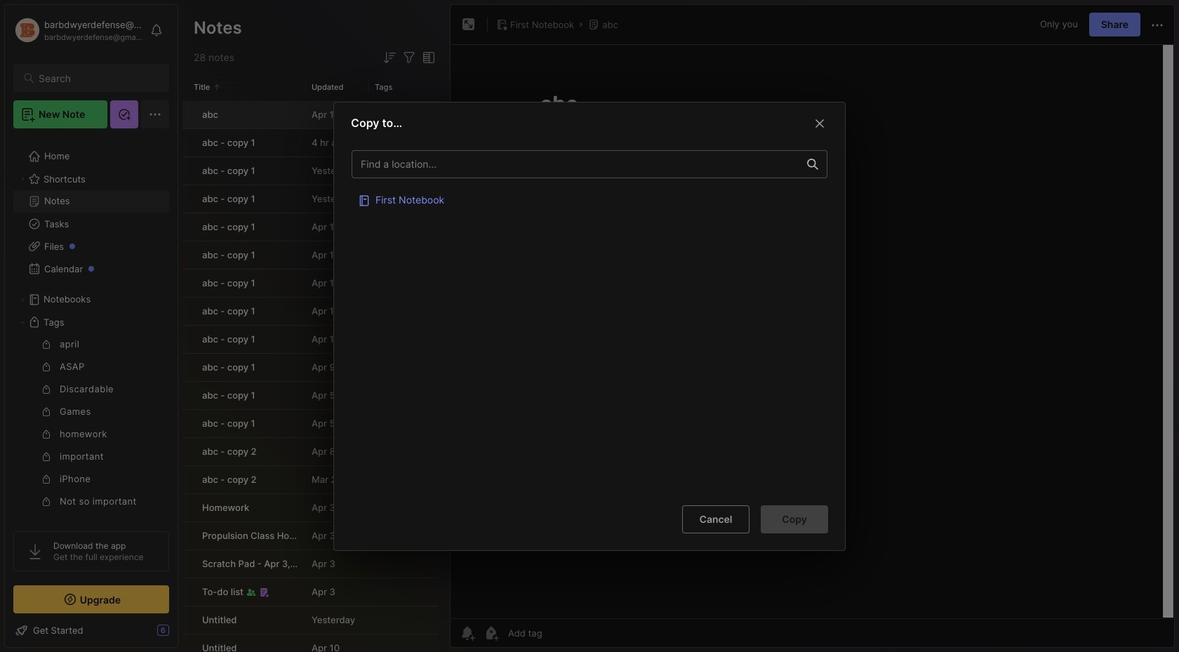 Task type: vqa. For each thing, say whether or not it's contained in the screenshot.
Note Window element
yes



Task type: locate. For each thing, give the bounding box(es) containing it.
add tag image
[[483, 625, 500, 641]]

0 vertical spatial cell
[[352, 185, 827, 213]]

row group
[[182, 101, 438, 652]]

cell
[[352, 185, 827, 213], [375, 524, 421, 551], [369, 634, 438, 652]]

none search field inside main element
[[39, 69, 157, 86]]

expand tags image
[[18, 318, 27, 326]]

None search field
[[39, 69, 157, 86]]

group inside main element
[[13, 333, 169, 652]]

expand note image
[[460, 16, 477, 33]]

group
[[13, 333, 169, 652]]

1 vertical spatial cell
[[375, 524, 421, 551]]

tree
[[5, 137, 178, 652]]

2 vertical spatial cell
[[369, 634, 438, 652]]

add a reminder image
[[459, 625, 476, 641]]

close image
[[811, 114, 828, 131]]



Task type: describe. For each thing, give the bounding box(es) containing it.
Find a location… text field
[[352, 152, 799, 175]]

Find a location field
[[345, 143, 834, 493]]

note window element
[[450, 4, 1175, 648]]

Search text field
[[39, 72, 157, 85]]

cell inside find a location "field"
[[352, 185, 827, 213]]

main element
[[0, 0, 182, 652]]

tree inside main element
[[5, 137, 178, 652]]

expand notebooks image
[[18, 295, 27, 304]]

Note Editor text field
[[451, 44, 1174, 618]]



